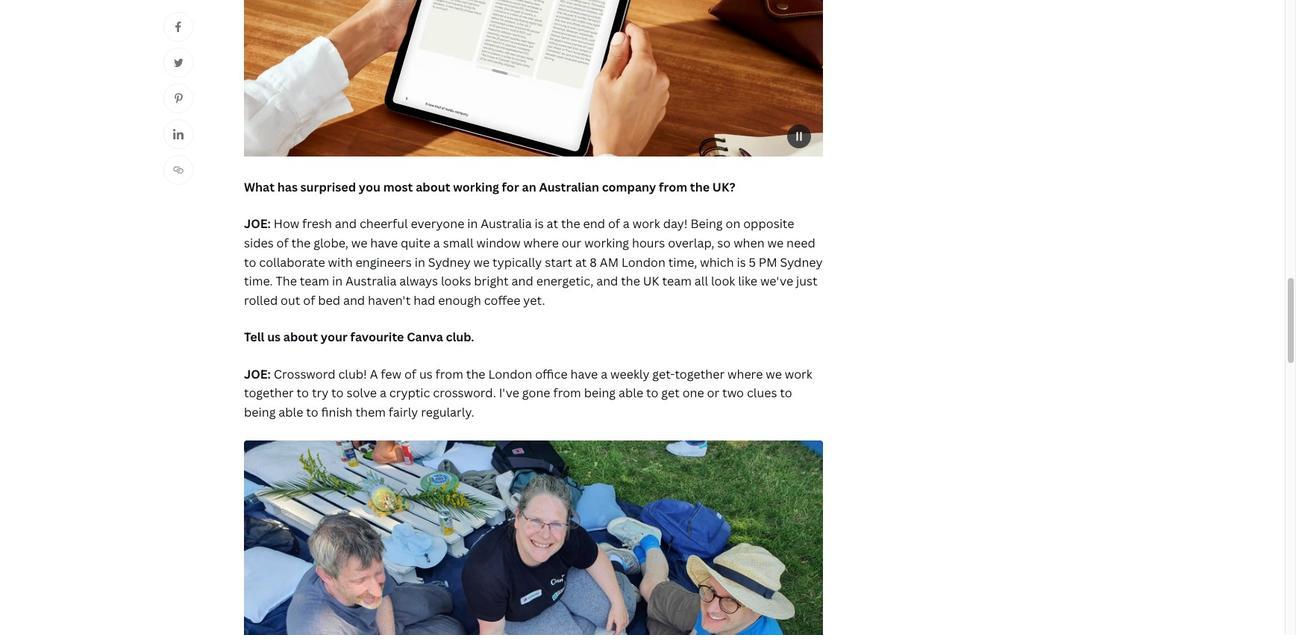 Task type: describe. For each thing, give the bounding box(es) containing it.
0 horizontal spatial in
[[332, 273, 343, 290]]

out
[[281, 292, 300, 309]]

a down everyone
[[433, 235, 440, 251]]

we've
[[760, 273, 793, 290]]

most
[[383, 179, 413, 195]]

what has surprised you most about working for an australian company from the uk?
[[244, 179, 735, 195]]

had
[[414, 292, 435, 309]]

always
[[399, 273, 438, 290]]

australian
[[539, 179, 599, 195]]

london canvanauts solving cryptic crosswords. image
[[244, 441, 823, 636]]

have inside how fresh and cheerful everyone in australia is at the end of a work day! being on opposite sides of the globe, we have quite a small window where our working hours overlap, so when we need to collaborate with engineers in sydney we typically start at 8 am london time, which is 5 pm sydney time. the team in australia always looks bright and energetic, and the uk team all look like we've just rolled out of bed and haven't had enough coffee yet.
[[370, 235, 398, 251]]

fairly
[[389, 405, 418, 421]]

of right "end"
[[608, 216, 620, 232]]

crossword
[[274, 366, 335, 383]]

joe: for how fresh and cheerful everyone in australia is at the end of a work day! being on opposite sides of the globe, we have quite a small window where our working hours overlap, so when we need to collaborate with engineers in sydney we typically start at 8 am london time, which is 5 pm sydney time. the team in australia always looks bright and energetic, and the uk team all look like we've just rolled out of bed and haven't had enough coffee yet.
[[244, 216, 271, 232]]

where inside crossword club! a few of us from the london office have a weekly get-together where we work together to try to solve a cryptic crossword. i've gone from being able to get one or two clues to being able to finish them fairly regularly.
[[728, 366, 763, 383]]

2 sydney from the left
[[780, 254, 823, 271]]

start
[[545, 254, 572, 271]]

we up bright
[[474, 254, 490, 271]]

the left uk
[[621, 273, 640, 290]]

with
[[328, 254, 353, 271]]

pm
[[759, 254, 777, 271]]

uk?
[[712, 179, 735, 195]]

0 vertical spatial at
[[547, 216, 558, 232]]

club.
[[446, 329, 474, 346]]

london inside crossword club! a few of us from the london office have a weekly get-together where we work together to try to solve a cryptic crossword. i've gone from being able to get one or two clues to being able to finish them fairly regularly.
[[488, 366, 532, 383]]

for
[[502, 179, 519, 195]]

and down typically
[[512, 273, 533, 290]]

end
[[583, 216, 605, 232]]

when
[[734, 235, 765, 251]]

1 vertical spatial australia
[[346, 273, 397, 290]]

one
[[682, 385, 704, 402]]

fresh
[[302, 216, 332, 232]]

a
[[370, 366, 378, 383]]

1 vertical spatial able
[[279, 405, 303, 421]]

1 horizontal spatial being
[[584, 385, 616, 402]]

collaborate
[[259, 254, 325, 271]]

the left uk?
[[690, 179, 710, 195]]

engineers
[[356, 254, 412, 271]]

rolled
[[244, 292, 278, 309]]

crossword club! a few of us from the london office have a weekly get-together where we work together to try to solve a cryptic crossword. i've gone from being able to get one or two clues to being able to finish them fairly regularly.
[[244, 366, 813, 421]]

the inside crossword club! a few of us from the london office have a weekly get-together where we work together to try to solve a cryptic crossword. i've gone from being able to get one or two clues to being able to finish them fairly regularly.
[[466, 366, 485, 383]]

a down few
[[380, 385, 386, 402]]

time.
[[244, 273, 273, 290]]

day!
[[663, 216, 688, 232]]

finish
[[321, 405, 353, 421]]

we inside crossword club! a few of us from the london office have a weekly get-together where we work together to try to solve a cryptic crossword. i've gone from being able to get one or two clues to being able to finish them fairly regularly.
[[766, 366, 782, 383]]

i've
[[499, 385, 519, 402]]

how fresh and cheerful everyone in australia is at the end of a work day! being on opposite sides of the globe, we have quite a small window where our working hours overlap, so when we need to collaborate with engineers in sydney we typically start at 8 am london time, which is 5 pm sydney time. the team in australia always looks bright and energetic, and the uk team all look like we've just rolled out of bed and haven't had enough coffee yet.
[[244, 216, 823, 309]]

working inside how fresh and cheerful everyone in australia is at the end of a work day! being on opposite sides of the globe, we have quite a small window where our working hours overlap, so when we need to collaborate with engineers in sydney we typically start at 8 am london time, which is 5 pm sydney time. the team in australia always looks bright and energetic, and the uk team all look like we've just rolled out of bed and haven't had enough coffee yet.
[[584, 235, 629, 251]]

and up globe,
[[335, 216, 357, 232]]

joe: for crossword club! a few of us from the london office have a weekly get-together where we work together to try to solve a cryptic crossword. i've gone from being able to get one or two clues to being able to finish them fairly regularly.
[[244, 366, 271, 383]]

being
[[691, 216, 723, 232]]

our
[[562, 235, 582, 251]]

0 vertical spatial able
[[619, 385, 643, 402]]

get-
[[652, 366, 675, 383]]

quite
[[401, 235, 431, 251]]

the
[[276, 273, 297, 290]]

typically
[[493, 254, 542, 271]]

window
[[476, 235, 521, 251]]

just
[[796, 273, 818, 290]]

need
[[787, 235, 815, 251]]

us inside crossword club! a few of us from the london office have a weekly get-together where we work together to try to solve a cryptic crossword. i've gone from being able to get one or two clues to being able to finish them fairly regularly.
[[419, 366, 433, 383]]

solve
[[347, 385, 377, 402]]

so
[[717, 235, 731, 251]]

overlap,
[[668, 235, 714, 251]]

1 sydney from the left
[[428, 254, 471, 271]]

a right "end"
[[623, 216, 630, 232]]

all
[[695, 273, 708, 290]]

small
[[443, 235, 474, 251]]

how
[[274, 216, 299, 232]]

1 horizontal spatial together
[[675, 366, 725, 383]]

0 horizontal spatial being
[[244, 405, 276, 421]]

energetic,
[[536, 273, 593, 290]]

we down the opposite
[[767, 235, 784, 251]]

what
[[244, 179, 275, 195]]

0 vertical spatial from
[[659, 179, 687, 195]]

favourite
[[350, 329, 404, 346]]



Task type: vqa. For each thing, say whether or not it's contained in the screenshot.
the Top level navigation element at the left top of the page
no



Task type: locate. For each thing, give the bounding box(es) containing it.
1 horizontal spatial at
[[575, 254, 587, 271]]

yet.
[[523, 292, 545, 309]]

coffee
[[484, 292, 520, 309]]

1 horizontal spatial working
[[584, 235, 629, 251]]

able down the weekly
[[619, 385, 643, 402]]

get
[[661, 385, 680, 402]]

in up always
[[415, 254, 425, 271]]

1 vertical spatial work
[[785, 366, 813, 383]]

uk
[[643, 273, 659, 290]]

london inside how fresh and cheerful everyone in australia is at the end of a work day! being on opposite sides of the globe, we have quite a small window where our working hours overlap, so when we need to collaborate with engineers in sydney we typically start at 8 am london time, which is 5 pm sydney time. the team in australia always looks bright and energetic, and the uk team all look like we've just rolled out of bed and haven't had enough coffee yet.
[[622, 254, 665, 271]]

them
[[355, 405, 386, 421]]

am
[[600, 254, 619, 271]]

1 vertical spatial being
[[244, 405, 276, 421]]

regularly.
[[421, 405, 474, 421]]

working up am
[[584, 235, 629, 251]]

0 vertical spatial working
[[453, 179, 499, 195]]

at
[[547, 216, 558, 232], [575, 254, 587, 271]]

tell us about your favourite canva club.
[[244, 329, 474, 346]]

1 horizontal spatial team
[[662, 273, 692, 290]]

weekly
[[610, 366, 650, 383]]

look
[[711, 273, 735, 290]]

time,
[[668, 254, 697, 271]]

2 team from the left
[[662, 273, 692, 290]]

a left the weekly
[[601, 366, 608, 383]]

1 vertical spatial together
[[244, 385, 294, 402]]

1 horizontal spatial sydney
[[780, 254, 823, 271]]

gone
[[522, 385, 550, 402]]

0 vertical spatial work
[[633, 216, 660, 232]]

2 vertical spatial from
[[553, 385, 581, 402]]

of
[[608, 216, 620, 232], [277, 235, 289, 251], [303, 292, 315, 309], [404, 366, 416, 383]]

an
[[522, 179, 536, 195]]

0 horizontal spatial is
[[535, 216, 544, 232]]

you
[[359, 179, 381, 195]]

to right the try
[[331, 385, 344, 402]]

sides
[[244, 235, 274, 251]]

clues
[[747, 385, 777, 402]]

team down the time,
[[662, 273, 692, 290]]

to left the try
[[297, 385, 309, 402]]

1 horizontal spatial is
[[737, 254, 746, 271]]

together down "crossword"
[[244, 385, 294, 402]]

5
[[749, 254, 756, 271]]

and right bed
[[343, 292, 365, 309]]

0 vertical spatial london
[[622, 254, 665, 271]]

globe,
[[314, 235, 348, 251]]

of up cryptic
[[404, 366, 416, 383]]

from up crossword.
[[435, 366, 463, 383]]

to
[[244, 254, 256, 271], [297, 385, 309, 402], [331, 385, 344, 402], [646, 385, 658, 402], [780, 385, 792, 402], [306, 405, 318, 421]]

london up i've
[[488, 366, 532, 383]]

or
[[707, 385, 720, 402]]

0 vertical spatial together
[[675, 366, 725, 383]]

opposite
[[743, 216, 794, 232]]

0 vertical spatial being
[[584, 385, 616, 402]]

at left 8
[[575, 254, 587, 271]]

1 vertical spatial at
[[575, 254, 587, 271]]

few
[[381, 366, 402, 383]]

like
[[738, 273, 757, 290]]

we up 'with'
[[351, 235, 367, 251]]

which
[[700, 254, 734, 271]]

tell
[[244, 329, 264, 346]]

the
[[690, 179, 710, 195], [561, 216, 580, 232], [291, 235, 311, 251], [621, 273, 640, 290], [466, 366, 485, 383]]

crossword.
[[433, 385, 496, 402]]

on
[[726, 216, 740, 232]]

1 horizontal spatial able
[[619, 385, 643, 402]]

in
[[467, 216, 478, 232], [415, 254, 425, 271], [332, 273, 343, 290]]

have right office
[[570, 366, 598, 383]]

1 vertical spatial joe:
[[244, 366, 271, 383]]

surprised
[[300, 179, 356, 195]]

is
[[535, 216, 544, 232], [737, 254, 746, 271]]

work inside how fresh and cheerful everyone in australia is at the end of a work day! being on opposite sides of the globe, we have quite a small window where our working hours overlap, so when we need to collaborate with engineers in sydney we typically start at 8 am london time, which is 5 pm sydney time. the team in australia always looks bright and energetic, and the uk team all look like we've just rolled out of bed and haven't had enough coffee yet.
[[633, 216, 660, 232]]

2 vertical spatial in
[[332, 273, 343, 290]]

0 horizontal spatial us
[[267, 329, 281, 346]]

of inside crossword club! a few of us from the london office have a weekly get-together where we work together to try to solve a cryptic crossword. i've gone from being able to get one or two clues to being able to finish them fairly regularly.
[[404, 366, 416, 383]]

to inside how fresh and cheerful everyone in australia is at the end of a work day! being on opposite sides of the globe, we have quite a small window where our working hours overlap, so when we need to collaborate with engineers in sydney we typically start at 8 am london time, which is 5 pm sydney time. the team in australia always looks bright and energetic, and the uk team all look like we've just rolled out of bed and haven't had enough coffee yet.
[[244, 254, 256, 271]]

0 horizontal spatial team
[[300, 273, 329, 290]]

hours
[[632, 235, 665, 251]]

together up one
[[675, 366, 725, 383]]

1 horizontal spatial have
[[570, 366, 598, 383]]

have
[[370, 235, 398, 251], [570, 366, 598, 383]]

office
[[535, 366, 568, 383]]

1 vertical spatial us
[[419, 366, 433, 383]]

1 horizontal spatial where
[[728, 366, 763, 383]]

us right tell
[[267, 329, 281, 346]]

1 vertical spatial where
[[728, 366, 763, 383]]

0 vertical spatial about
[[416, 179, 450, 195]]

1 team from the left
[[300, 273, 329, 290]]

to down the try
[[306, 405, 318, 421]]

sydney down need
[[780, 254, 823, 271]]

of right out at the top
[[303, 292, 315, 309]]

1 joe: from the top
[[244, 216, 271, 232]]

0 horizontal spatial at
[[547, 216, 558, 232]]

1 horizontal spatial us
[[419, 366, 433, 383]]

1 vertical spatial working
[[584, 235, 629, 251]]

0 horizontal spatial where
[[524, 235, 559, 251]]

1 vertical spatial from
[[435, 366, 463, 383]]

cryptic
[[389, 385, 430, 402]]

0 vertical spatial is
[[535, 216, 544, 232]]

have inside crossword club! a few of us from the london office have a weekly get-together where we work together to try to solve a cryptic crossword. i've gone from being able to get one or two clues to being able to finish them fairly regularly.
[[570, 366, 598, 383]]

the up our
[[561, 216, 580, 232]]

1 horizontal spatial australia
[[481, 216, 532, 232]]

0 vertical spatial have
[[370, 235, 398, 251]]

to left get
[[646, 385, 658, 402]]

the up crossword.
[[466, 366, 485, 383]]

where up start
[[524, 235, 559, 251]]

london down hours
[[622, 254, 665, 271]]

at up start
[[547, 216, 558, 232]]

1 horizontal spatial work
[[785, 366, 813, 383]]

looks
[[441, 273, 471, 290]]

bed
[[318, 292, 340, 309]]

joe: down tell
[[244, 366, 271, 383]]

cheerful
[[360, 216, 408, 232]]

we up clues
[[766, 366, 782, 383]]

1 vertical spatial london
[[488, 366, 532, 383]]

together
[[675, 366, 725, 383], [244, 385, 294, 402]]

everyone
[[411, 216, 464, 232]]

of down how
[[277, 235, 289, 251]]

is down an
[[535, 216, 544, 232]]

club!
[[338, 366, 367, 383]]

team up bed
[[300, 273, 329, 290]]

haven't
[[368, 292, 411, 309]]

the up collaborate
[[291, 235, 311, 251]]

1 horizontal spatial london
[[622, 254, 665, 271]]

joe: up sides
[[244, 216, 271, 232]]

try
[[312, 385, 329, 402]]

8
[[590, 254, 597, 271]]

0 horizontal spatial london
[[488, 366, 532, 383]]

0 horizontal spatial together
[[244, 385, 294, 402]]

to up time. at the top left of the page
[[244, 254, 256, 271]]

2 horizontal spatial in
[[467, 216, 478, 232]]

to right clues
[[780, 385, 792, 402]]

about
[[416, 179, 450, 195], [283, 329, 318, 346]]

0 vertical spatial where
[[524, 235, 559, 251]]

0 vertical spatial joe:
[[244, 216, 271, 232]]

0 horizontal spatial have
[[370, 235, 398, 251]]

from up day!
[[659, 179, 687, 195]]

us
[[267, 329, 281, 346], [419, 366, 433, 383]]

and
[[335, 216, 357, 232], [512, 273, 533, 290], [596, 273, 618, 290], [343, 292, 365, 309]]

1 horizontal spatial from
[[553, 385, 581, 402]]

from
[[659, 179, 687, 195], [435, 366, 463, 383], [553, 385, 581, 402]]

1 vertical spatial about
[[283, 329, 318, 346]]

being down the weekly
[[584, 385, 616, 402]]

where
[[524, 235, 559, 251], [728, 366, 763, 383]]

0 horizontal spatial australia
[[346, 273, 397, 290]]

about right most
[[416, 179, 450, 195]]

0 horizontal spatial sydney
[[428, 254, 471, 271]]

canva
[[407, 329, 443, 346]]

able
[[619, 385, 643, 402], [279, 405, 303, 421]]

0 horizontal spatial working
[[453, 179, 499, 195]]

working left 'for'
[[453, 179, 499, 195]]

australia
[[481, 216, 532, 232], [346, 273, 397, 290]]

where inside how fresh and cheerful everyone in australia is at the end of a work day! being on opposite sides of the globe, we have quite a small window where our working hours overlap, so when we need to collaborate with engineers in sydney we typically start at 8 am london time, which is 5 pm sydney time. the team in australia always looks bright and energetic, and the uk team all look like we've just rolled out of bed and haven't had enough coffee yet.
[[524, 235, 559, 251]]

enough
[[438, 292, 481, 309]]

two
[[722, 385, 744, 402]]

0 horizontal spatial from
[[435, 366, 463, 383]]

is left 5
[[737, 254, 746, 271]]

sydney
[[428, 254, 471, 271], [780, 254, 823, 271]]

1 horizontal spatial in
[[415, 254, 425, 271]]

1 vertical spatial in
[[415, 254, 425, 271]]

joe:
[[244, 216, 271, 232], [244, 366, 271, 383]]

your
[[321, 329, 348, 346]]

0 vertical spatial us
[[267, 329, 281, 346]]

work inside crossword club! a few of us from the london office have a weekly get-together where we work together to try to solve a cryptic crossword. i've gone from being able to get one or two clues to being able to finish them fairly regularly.
[[785, 366, 813, 383]]

in down 'with'
[[332, 273, 343, 290]]

being
[[584, 385, 616, 402], [244, 405, 276, 421]]

1 vertical spatial have
[[570, 366, 598, 383]]

company
[[602, 179, 656, 195]]

2 joe: from the top
[[244, 366, 271, 383]]

sydney up looks
[[428, 254, 471, 271]]

0 horizontal spatial able
[[279, 405, 303, 421]]

about left your
[[283, 329, 318, 346]]

australia down the engineers
[[346, 273, 397, 290]]

0 vertical spatial australia
[[481, 216, 532, 232]]

able down "crossword"
[[279, 405, 303, 421]]

1 horizontal spatial about
[[416, 179, 450, 195]]

0 horizontal spatial work
[[633, 216, 660, 232]]

1 vertical spatial is
[[737, 254, 746, 271]]

and down am
[[596, 273, 618, 290]]

have up the engineers
[[370, 235, 398, 251]]

we
[[351, 235, 367, 251], [767, 235, 784, 251], [474, 254, 490, 271], [766, 366, 782, 383]]

bright
[[474, 273, 509, 290]]

0 horizontal spatial about
[[283, 329, 318, 346]]

2 horizontal spatial from
[[659, 179, 687, 195]]

has
[[277, 179, 298, 195]]

from down office
[[553, 385, 581, 402]]

being down "crossword"
[[244, 405, 276, 421]]

where up two
[[728, 366, 763, 383]]

australia up window
[[481, 216, 532, 232]]

in up small
[[467, 216, 478, 232]]

us up cryptic
[[419, 366, 433, 383]]

a
[[623, 216, 630, 232], [433, 235, 440, 251], [601, 366, 608, 383], [380, 385, 386, 402]]

0 vertical spatial in
[[467, 216, 478, 232]]



